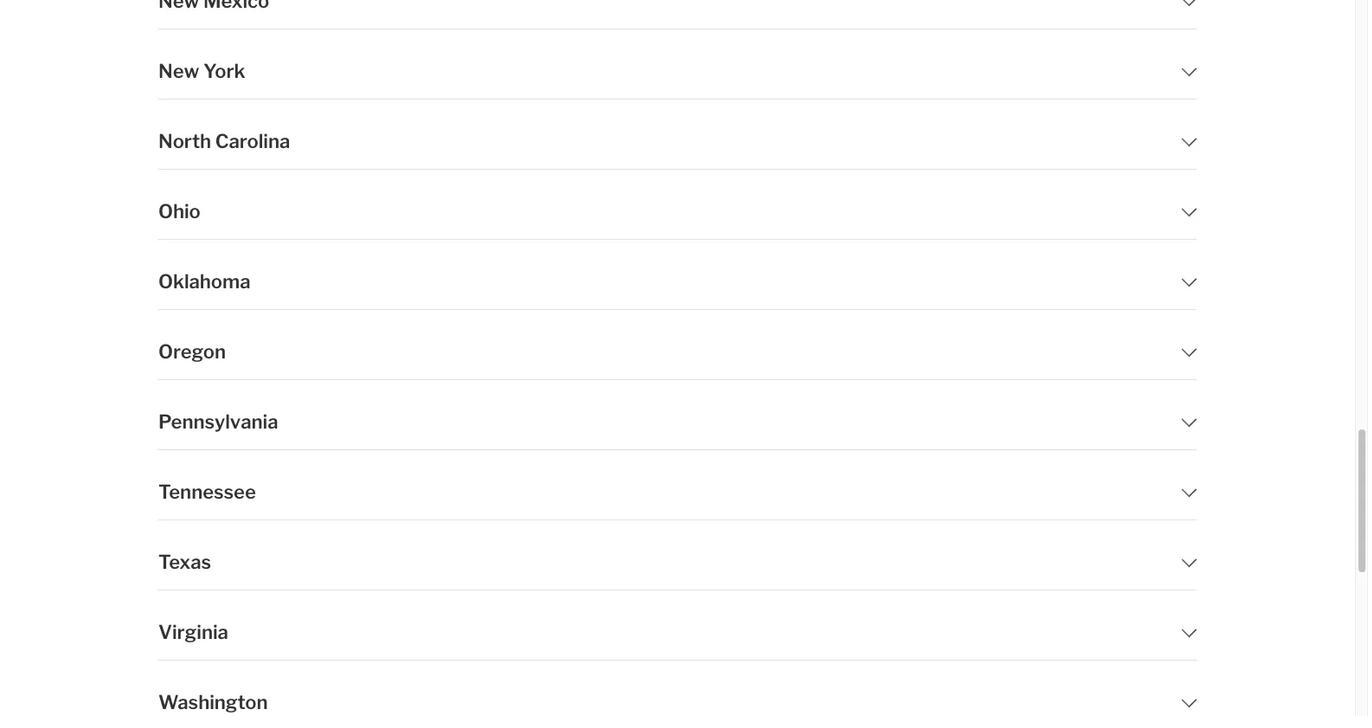 Task type: vqa. For each thing, say whether or not it's contained in the screenshot.
Tennessee
yes



Task type: locate. For each thing, give the bounding box(es) containing it.
oregon
[[158, 340, 226, 363]]

new york
[[158, 60, 245, 82]]

texas
[[158, 551, 211, 573]]

tennessee
[[158, 481, 256, 503]]

north carolina
[[158, 130, 290, 152]]

pennsylvania
[[158, 410, 278, 433]]

washington
[[158, 691, 268, 713]]



Task type: describe. For each thing, give the bounding box(es) containing it.
carolina
[[215, 130, 290, 152]]

new
[[158, 60, 199, 82]]

virginia
[[158, 621, 228, 643]]

ohio
[[158, 200, 201, 223]]

oklahoma
[[158, 270, 251, 293]]

york
[[203, 60, 245, 82]]

north
[[158, 130, 211, 152]]



